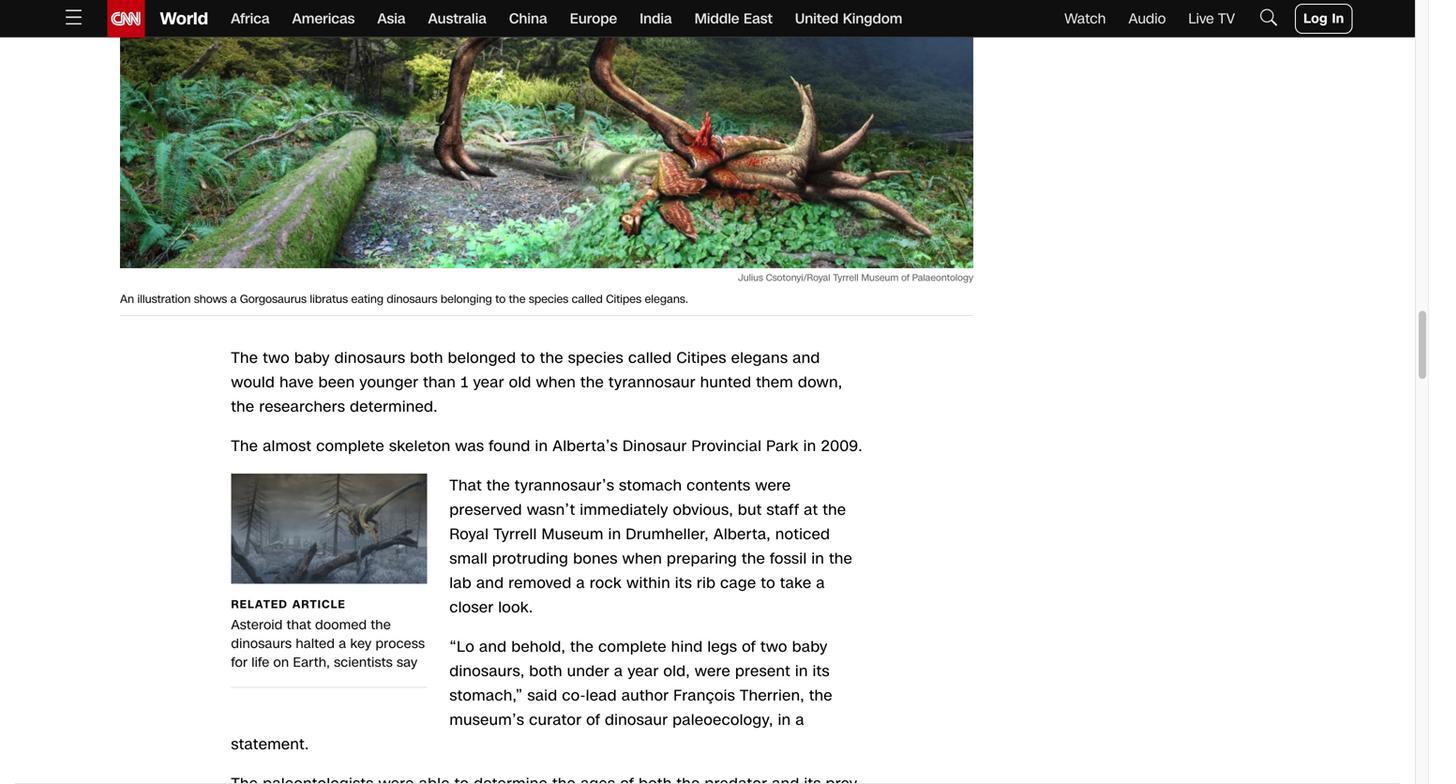 Task type: describe. For each thing, give the bounding box(es) containing it.
were inside that the tyrannosaur's stomach contents were preserved wasn't immediately obvious, but staff at the royal tyrrell museum in drumheller, alberta, noticed small protruding bones when preparing the fossil in the lab and removed a rock within its rib cage to take a closer look.
[[755, 475, 791, 496]]

kingdom
[[843, 9, 903, 29]]

immediately
[[580, 499, 668, 520]]

author
[[622, 685, 669, 706]]

hind
[[671, 636, 703, 657]]

audio
[[1129, 9, 1166, 29]]

a inside asteroid that doomed the dinosaurs halted a key process for life on earth, scientists say
[[339, 634, 346, 653]]

in the aftermath of the chicxulub impact weeks or months earlier, the last remaining non-avian dinosaurs struggle to eke out an existence. the heat from infalling debris initially led to a rise in temperature so great that many animals would have been killed within days. weeks later, our planet's atmosphere is choked with soot, dust and other deposits, cutting off the sun, and global temperatures have plummeted. without the sun for photosynthesis, plants die off worldwide, collapsing the food chain. here, a lone, injured and half-starved dakotaraptor surveys the remains of her territory in what will be known, 66 million years later, as hell creek. image
[[231, 474, 427, 584]]

stomach,"
[[450, 685, 523, 706]]

and inside '"lo and behold, the complete hind legs of two baby dinosaurs, both under a year old, were present in its stomach," said co-lead author françois therrien, the museum's curator of dinosaur paleoecology, in a statement.'
[[479, 636, 507, 657]]

middle east
[[695, 9, 773, 29]]

closer
[[450, 597, 494, 618]]

museum's
[[450, 709, 525, 731]]

curator
[[529, 709, 582, 731]]

under
[[567, 661, 610, 682]]

baby inside '"lo and behold, the complete hind legs of two baby dinosaurs, both under a year old, were present in its stomach," said co-lead author françois therrien, the museum's curator of dinosaur paleoecology, in a statement.'
[[792, 636, 828, 657]]

old,
[[664, 661, 690, 682]]

0 horizontal spatial called
[[572, 291, 603, 307]]

log in
[[1304, 9, 1344, 28]]

removed
[[509, 573, 572, 594]]

say
[[397, 653, 418, 672]]

india
[[640, 9, 672, 29]]

and inside that the tyrannosaur's stomach contents were preserved wasn't immediately obvious, but staff at the royal tyrrell museum in drumheller, alberta, noticed small protruding bones when preparing the fossil in the lab and removed a rock within its rib cage to take a closer look.
[[476, 573, 504, 594]]

an
[[120, 291, 134, 307]]

bones
[[573, 548, 618, 569]]

1 vertical spatial of
[[742, 636, 756, 657]]

process
[[376, 634, 425, 653]]

two inside '"lo and behold, the complete hind legs of two baby dinosaurs, both under a year old, were present in its stomach," said co-lead author françois therrien, the museum's curator of dinosaur paleoecology, in a statement.'
[[761, 636, 788, 657]]

present
[[735, 661, 791, 682]]

united
[[795, 9, 839, 29]]

baby inside the two baby dinosaurs both belonged to the species called citipes elegans and would have been younger than 1 year old when the tyrannosaur hunted them down, the researchers determined.
[[294, 347, 330, 369]]

halted
[[296, 634, 335, 653]]

the left tyrannosaur on the left of page
[[581, 372, 604, 393]]

species inside the two baby dinosaurs both belonged to the species called citipes elegans and would have been younger than 1 year old when the tyrannosaur hunted them down, the researchers determined.
[[568, 347, 624, 369]]

dinosaur
[[623, 436, 687, 457]]

watch link
[[1065, 9, 1106, 29]]

0 vertical spatial citipes
[[606, 291, 642, 307]]

at
[[804, 499, 818, 520]]

preparing
[[667, 548, 737, 569]]

noticed
[[776, 524, 830, 545]]

determined.
[[350, 396, 438, 417]]

museum inside that the tyrannosaur's stomach contents were preserved wasn't immediately obvious, but staff at the royal tyrrell museum in drumheller, alberta, noticed small protruding bones when preparing the fossil in the lab and removed a rock within its rib cage to take a closer look.
[[542, 524, 604, 545]]

americas
[[292, 9, 355, 29]]

tyrannosaur
[[609, 372, 696, 393]]

françois
[[674, 685, 735, 706]]

the right therrien, at the right bottom of page
[[809, 685, 833, 706]]

log
[[1304, 9, 1328, 28]]

look.
[[498, 597, 533, 618]]

dinosaurs inside the two baby dinosaurs both belonged to the species called citipes elegans and would have been younger than 1 year old when the tyrannosaur hunted them down, the researchers determined.
[[335, 347, 406, 369]]

would
[[231, 372, 275, 393]]

east
[[744, 9, 773, 29]]

live tv
[[1189, 9, 1235, 29]]

skeleton
[[389, 436, 451, 457]]

royal
[[450, 524, 489, 545]]

in right "found"
[[535, 436, 548, 457]]

in down noticed
[[812, 548, 825, 569]]

in up therrien, at the right bottom of page
[[795, 661, 808, 682]]

earth,
[[293, 653, 330, 672]]

its inside '"lo and behold, the complete hind legs of two baby dinosaurs, both under a year old, were present in its stomach," said co-lead author françois therrien, the museum's curator of dinosaur paleoecology, in a statement.'
[[813, 661, 830, 682]]

dinosaur
[[605, 709, 668, 731]]

tv
[[1218, 9, 1235, 29]]

belonging
[[441, 291, 492, 307]]

to inside that the tyrannosaur's stomach contents were preserved wasn't immediately obvious, but staff at the royal tyrrell museum in drumheller, alberta, noticed small protruding bones when preparing the fossil in the lab and removed a rock within its rib cage to take a closer look.
[[761, 573, 776, 594]]

called inside the two baby dinosaurs both belonged to the species called citipes elegans and would have been younger than 1 year old when the tyrannosaur hunted them down, the researchers determined.
[[628, 347, 672, 369]]

the down noticed
[[829, 548, 853, 569]]

csotonyi/royal
[[766, 271, 831, 284]]

audio link
[[1129, 9, 1166, 29]]

year inside '"lo and behold, the complete hind legs of two baby dinosaurs, both under a year old, were present in its stomach," said co-lead author françois therrien, the museum's curator of dinosaur paleoecology, in a statement.'
[[628, 661, 659, 682]]

live
[[1189, 9, 1214, 29]]

1 horizontal spatial museum
[[861, 271, 899, 284]]

dinosaurs inside asteroid that doomed the dinosaurs halted a key process for life on earth, scientists say
[[231, 634, 292, 653]]

down,
[[798, 372, 843, 393]]

protruding
[[492, 548, 569, 569]]

the for the two baby dinosaurs both belonged to the species called citipes elegans and would have been younger than 1 year old when the tyrannosaur hunted them down, the researchers determined.
[[231, 347, 258, 369]]

the inside asteroid that doomed the dinosaurs halted a key process for life on earth, scientists say
[[371, 616, 391, 634]]

on
[[273, 653, 289, 672]]

hunted
[[700, 372, 752, 393]]

doomed
[[315, 616, 367, 634]]

0 horizontal spatial of
[[586, 709, 600, 731]]

staff
[[767, 499, 799, 520]]

a down therrien, at the right bottom of page
[[796, 709, 805, 731]]

life
[[252, 653, 270, 672]]

elegans
[[731, 347, 788, 369]]

china link
[[509, 0, 548, 38]]

two inside the two baby dinosaurs both belonged to the species called citipes elegans and would have been younger than 1 year old when the tyrannosaur hunted them down, the researchers determined.
[[263, 347, 290, 369]]

dinosaurs,
[[450, 661, 525, 682]]

watch
[[1065, 9, 1106, 29]]

the up under
[[570, 636, 594, 657]]

alberta,
[[714, 524, 771, 545]]

obvious,
[[673, 499, 733, 520]]

elegans.
[[645, 291, 688, 307]]

legs
[[708, 636, 737, 657]]

africa
[[231, 9, 270, 29]]

world link
[[145, 0, 208, 38]]

but
[[738, 499, 762, 520]]

statement.
[[231, 734, 309, 755]]

united kingdom
[[795, 9, 903, 29]]

than
[[423, 372, 456, 393]]

alberta's
[[553, 436, 618, 457]]

lab
[[450, 573, 472, 594]]

"lo and behold, the complete hind legs of two baby dinosaurs, both under a year old, were present in its stomach," said co-lead author françois therrien, the museum's curator of dinosaur paleoecology, in a statement.
[[231, 636, 833, 755]]

behold,
[[511, 636, 566, 657]]

the down alberta,
[[742, 548, 765, 569]]

1 horizontal spatial tyrrell
[[833, 271, 859, 284]]

middle east link
[[695, 0, 773, 38]]

0 vertical spatial species
[[529, 291, 569, 307]]

illustration
[[137, 291, 191, 307]]



Task type: locate. For each thing, give the bounding box(es) containing it.
park
[[766, 436, 799, 457]]

1 vertical spatial citipes
[[677, 347, 727, 369]]

australia link
[[428, 0, 487, 38]]

rib
[[697, 573, 716, 594]]

year inside the two baby dinosaurs both belonged to the species called citipes elegans and would have been younger than 1 year old when the tyrannosaur hunted them down, the researchers determined.
[[473, 372, 504, 393]]

when right old
[[536, 372, 576, 393]]

for
[[231, 653, 248, 672]]

1 vertical spatial dinosaurs
[[335, 347, 406, 369]]

0 horizontal spatial both
[[410, 347, 443, 369]]

julius
[[738, 271, 763, 284]]

1 vertical spatial and
[[476, 573, 504, 594]]

to left take
[[761, 573, 776, 594]]

to right belonging
[[495, 291, 506, 307]]

provincial
[[692, 436, 762, 457]]

a
[[230, 291, 237, 307], [576, 573, 585, 594], [816, 573, 825, 594], [339, 634, 346, 653], [614, 661, 623, 682], [796, 709, 805, 731]]

0 vertical spatial dinosaurs
[[387, 291, 437, 307]]

drumheller,
[[626, 524, 709, 545]]

when up within
[[622, 548, 662, 569]]

museum down wasn't
[[542, 524, 604, 545]]

two up present
[[761, 636, 788, 657]]

an illustration shows a gorgosaurus libratus eating dinosaurs belonging to the species called citipes elegans.
[[120, 291, 688, 307]]

dinosaurs
[[387, 291, 437, 307], [335, 347, 406, 369], [231, 634, 292, 653]]

both up said
[[529, 661, 563, 682]]

and inside the two baby dinosaurs both belonged to the species called citipes elegans and would have been younger than 1 year old when the tyrannosaur hunted them down, the researchers determined.
[[793, 347, 820, 369]]

were up staff at the right of page
[[755, 475, 791, 496]]

"lo
[[450, 636, 475, 657]]

complete up author
[[598, 636, 667, 657]]

its
[[675, 573, 692, 594], [813, 661, 830, 682]]

the up preserved
[[487, 475, 510, 496]]

was
[[455, 436, 484, 457]]

0 vertical spatial baby
[[294, 347, 330, 369]]

0 vertical spatial were
[[755, 475, 791, 496]]

tyrannosaur's
[[515, 475, 615, 496]]

1 vertical spatial species
[[568, 347, 624, 369]]

asia
[[377, 9, 406, 29]]

two
[[263, 347, 290, 369], [761, 636, 788, 657]]

1 horizontal spatial two
[[761, 636, 788, 657]]

of down lead
[[586, 709, 600, 731]]

were up 'françois'
[[695, 661, 731, 682]]

1 vertical spatial called
[[628, 347, 672, 369]]

asteroid that doomed the dinosaurs halted a key process for life on earth, scientists say
[[231, 616, 425, 672]]

that the tyrannosaur's stomach contents were preserved wasn't immediately obvious, but staff at the royal tyrrell museum in drumheller, alberta, noticed small protruding bones when preparing the fossil in the lab and removed a rock within its rib cage to take a closer look.
[[450, 475, 853, 618]]

2 vertical spatial and
[[479, 636, 507, 657]]

both
[[410, 347, 443, 369], [529, 661, 563, 682]]

paleoecology,
[[673, 709, 774, 731]]

contents
[[687, 475, 751, 496]]

a right take
[[816, 573, 825, 594]]

year right the 1
[[473, 372, 504, 393]]

asteroid
[[231, 616, 283, 634]]

said
[[528, 685, 558, 706]]

were
[[755, 475, 791, 496], [695, 661, 731, 682]]

the down the 'would'
[[231, 396, 255, 417]]

when inside the two baby dinosaurs both belonged to the species called citipes elegans and would have been younger than 1 year old when the tyrannosaur hunted them down, the researchers determined.
[[536, 372, 576, 393]]

1 horizontal spatial year
[[628, 661, 659, 682]]

0 vertical spatial museum
[[861, 271, 899, 284]]

0 horizontal spatial tyrrell
[[494, 524, 537, 545]]

2 vertical spatial of
[[586, 709, 600, 731]]

1 vertical spatial tyrrell
[[494, 524, 537, 545]]

its left rib
[[675, 573, 692, 594]]

co-
[[562, 685, 586, 706]]

old
[[509, 372, 531, 393]]

in down immediately
[[608, 524, 621, 545]]

0 vertical spatial tyrrell
[[833, 271, 859, 284]]

1 vertical spatial baby
[[792, 636, 828, 657]]

1 vertical spatial museum
[[542, 524, 604, 545]]

called left elegans.
[[572, 291, 603, 307]]

an illustration of gorgosaurus libratus eating citipes elegans. by julius csotonyi, © royal tyrrell museum of palaeontology. image
[[120, 0, 974, 268]]

1 horizontal spatial when
[[622, 548, 662, 569]]

to
[[495, 291, 506, 307], [521, 347, 535, 369], [761, 573, 776, 594]]

1 vertical spatial when
[[622, 548, 662, 569]]

when inside that the tyrannosaur's stomach contents were preserved wasn't immediately obvious, but staff at the royal tyrrell museum in drumheller, alberta, noticed small protruding bones when preparing the fossil in the lab and removed a rock within its rib cage to take a closer look.
[[622, 548, 662, 569]]

0 horizontal spatial year
[[473, 372, 504, 393]]

0 vertical spatial and
[[793, 347, 820, 369]]

1 vertical spatial its
[[813, 661, 830, 682]]

1
[[461, 372, 469, 393]]

0 vertical spatial of
[[901, 271, 910, 284]]

0 vertical spatial year
[[473, 372, 504, 393]]

1 horizontal spatial baby
[[792, 636, 828, 657]]

the inside the two baby dinosaurs both belonged to the species called citipes elegans and would have been younger than 1 year old when the tyrannosaur hunted them down, the researchers determined.
[[231, 347, 258, 369]]

dinosaurs up life
[[231, 634, 292, 653]]

the for the almost complete skeleton was found in alberta's dinosaur provincial park in 2009.
[[231, 436, 258, 457]]

1 horizontal spatial of
[[742, 636, 756, 657]]

australia
[[428, 9, 487, 29]]

tyrrell up protruding
[[494, 524, 537, 545]]

citipes
[[606, 291, 642, 307], [677, 347, 727, 369]]

1 horizontal spatial complete
[[598, 636, 667, 657]]

shows
[[194, 291, 227, 307]]

both inside the two baby dinosaurs both belonged to the species called citipes elegans and would have been younger than 1 year old when the tyrannosaur hunted them down, the researchers determined.
[[410, 347, 443, 369]]

citipes inside the two baby dinosaurs both belonged to the species called citipes elegans and would have been younger than 1 year old when the tyrannosaur hunted them down, the researchers determined.
[[677, 347, 727, 369]]

0 horizontal spatial two
[[263, 347, 290, 369]]

china
[[509, 9, 548, 29]]

1 vertical spatial year
[[628, 661, 659, 682]]

in
[[535, 436, 548, 457], [804, 436, 816, 457], [608, 524, 621, 545], [812, 548, 825, 569], [795, 661, 808, 682], [778, 709, 791, 731]]

citipes left elegans.
[[606, 291, 642, 307]]

almost
[[263, 436, 312, 457]]

in down therrien, at the right bottom of page
[[778, 709, 791, 731]]

1 horizontal spatial citipes
[[677, 347, 727, 369]]

0 horizontal spatial baby
[[294, 347, 330, 369]]

of right "legs"
[[742, 636, 756, 657]]

0 horizontal spatial museum
[[542, 524, 604, 545]]

live tv link
[[1189, 9, 1235, 29]]

both inside '"lo and behold, the complete hind legs of two baby dinosaurs, both under a year old, were present in its stomach," said co-lead author françois therrien, the museum's curator of dinosaur paleoecology, in a statement.'
[[529, 661, 563, 682]]

0 vertical spatial the
[[231, 347, 258, 369]]

that
[[287, 616, 311, 634]]

2 vertical spatial to
[[761, 573, 776, 594]]

1 vertical spatial two
[[761, 636, 788, 657]]

tyrrell right csotonyi/royal
[[833, 271, 859, 284]]

researchers
[[259, 396, 345, 417]]

a right the shows on the top of the page
[[230, 291, 237, 307]]

1 horizontal spatial to
[[521, 347, 535, 369]]

1 the from the top
[[231, 347, 258, 369]]

key
[[350, 634, 372, 653]]

libratus
[[310, 291, 348, 307]]

museum left palaeontology
[[861, 271, 899, 284]]

to up old
[[521, 347, 535, 369]]

1 vertical spatial complete
[[598, 636, 667, 657]]

cage
[[720, 573, 756, 594]]

the right 'belonged'
[[540, 347, 564, 369]]

have
[[280, 372, 314, 393]]

a left key
[[339, 634, 346, 653]]

species up tyrannosaur on the left of page
[[568, 347, 624, 369]]

gorgosaurus
[[240, 291, 307, 307]]

complete inside '"lo and behold, the complete hind legs of two baby dinosaurs, both under a year old, were present in its stomach," said co-lead author françois therrien, the museum's curator of dinosaur paleoecology, in a statement.'
[[598, 636, 667, 657]]

0 vertical spatial two
[[263, 347, 290, 369]]

its right present
[[813, 661, 830, 682]]

log in link
[[1295, 4, 1353, 34]]

preserved
[[450, 499, 522, 520]]

a up lead
[[614, 661, 623, 682]]

the up the 'would'
[[231, 347, 258, 369]]

the almost complete skeleton was found in alberta's dinosaur provincial park in 2009.
[[231, 436, 863, 457]]

citipes up hunted
[[677, 347, 727, 369]]

middle
[[695, 9, 740, 29]]

stomach
[[619, 475, 682, 496]]

the up process
[[371, 616, 391, 634]]

take
[[780, 573, 812, 594]]

to inside the two baby dinosaurs both belonged to the species called citipes elegans and would have been younger than 1 year old when the tyrannosaur hunted them down, the researchers determined.
[[521, 347, 535, 369]]

0 horizontal spatial were
[[695, 661, 731, 682]]

two up the have on the left
[[263, 347, 290, 369]]

1 vertical spatial were
[[695, 661, 731, 682]]

0 horizontal spatial citipes
[[606, 291, 642, 307]]

1 vertical spatial both
[[529, 661, 563, 682]]

1 horizontal spatial both
[[529, 661, 563, 682]]

baby up the have on the left
[[294, 347, 330, 369]]

and up down,
[[793, 347, 820, 369]]

complete
[[316, 436, 385, 457], [598, 636, 667, 657]]

species right belonging
[[529, 291, 569, 307]]

africa link
[[231, 0, 270, 38]]

2 vertical spatial dinosaurs
[[231, 634, 292, 653]]

year up author
[[628, 661, 659, 682]]

world
[[160, 7, 208, 30]]

younger
[[360, 372, 419, 393]]

baby
[[294, 347, 330, 369], [792, 636, 828, 657]]

0 vertical spatial to
[[495, 291, 506, 307]]

both up than
[[410, 347, 443, 369]]

the right belonging
[[509, 291, 526, 307]]

united kingdom link
[[795, 0, 903, 38]]

were inside '"lo and behold, the complete hind legs of two baby dinosaurs, both under a year old, were present in its stomach," said co-lead author françois therrien, the museum's curator of dinosaur paleoecology, in a statement.'
[[695, 661, 731, 682]]

therrien,
[[740, 685, 805, 706]]

1 horizontal spatial called
[[628, 347, 672, 369]]

in right park
[[804, 436, 816, 457]]

the right at
[[823, 499, 846, 520]]

0 vertical spatial its
[[675, 573, 692, 594]]

1 horizontal spatial were
[[755, 475, 791, 496]]

the left almost
[[231, 436, 258, 457]]

2009.
[[821, 436, 863, 457]]

tyrrell inside that the tyrannosaur's stomach contents were preserved wasn't immediately obvious, but staff at the royal tyrrell museum in drumheller, alberta, noticed small protruding bones when preparing the fossil in the lab and removed a rock within its rib cage to take a closer look.
[[494, 524, 537, 545]]

belonged
[[448, 347, 516, 369]]

1 vertical spatial to
[[521, 347, 535, 369]]

europe link
[[570, 0, 617, 38]]

small
[[450, 548, 488, 569]]

scientists
[[334, 653, 393, 672]]

0 vertical spatial called
[[572, 291, 603, 307]]

baby up therrien, at the right bottom of page
[[792, 636, 828, 657]]

0 horizontal spatial its
[[675, 573, 692, 594]]

of left palaeontology
[[901, 271, 910, 284]]

that
[[450, 475, 482, 496]]

0 horizontal spatial when
[[536, 372, 576, 393]]

1 vertical spatial the
[[231, 436, 258, 457]]

complete down determined.
[[316, 436, 385, 457]]

india link
[[640, 0, 672, 38]]

its inside that the tyrannosaur's stomach contents were preserved wasn't immediately obvious, but staff at the royal tyrrell museum in drumheller, alberta, noticed small protruding bones when preparing the fossil in the lab and removed a rock within its rib cage to take a closer look.
[[675, 573, 692, 594]]

0 vertical spatial both
[[410, 347, 443, 369]]

and up dinosaurs,
[[479, 636, 507, 657]]

asteroid that doomed the dinosaurs halted a key process for life on earth, scientists say link
[[231, 474, 427, 672]]

dinosaurs right eating
[[387, 291, 437, 307]]

0 vertical spatial when
[[536, 372, 576, 393]]

called up tyrannosaur on the left of page
[[628, 347, 672, 369]]

0 vertical spatial complete
[[316, 436, 385, 457]]

2 horizontal spatial of
[[901, 271, 910, 284]]

open menu icon image
[[62, 6, 85, 28]]

2 the from the top
[[231, 436, 258, 457]]

and right lab
[[476, 573, 504, 594]]

a left rock
[[576, 573, 585, 594]]

the two baby dinosaurs both belonged to the species called citipes elegans and would have been younger than 1 year old when the tyrannosaur hunted them down, the researchers determined.
[[231, 347, 843, 417]]

search icon image
[[1258, 6, 1280, 28]]

them
[[756, 372, 794, 393]]

asia link
[[377, 0, 406, 38]]

2 horizontal spatial to
[[761, 573, 776, 594]]

wasn't
[[527, 499, 575, 520]]

0 horizontal spatial complete
[[316, 436, 385, 457]]

dinosaurs up younger
[[335, 347, 406, 369]]

1 horizontal spatial its
[[813, 661, 830, 682]]

0 horizontal spatial to
[[495, 291, 506, 307]]



Task type: vqa. For each thing, say whether or not it's contained in the screenshot.
left us link
no



